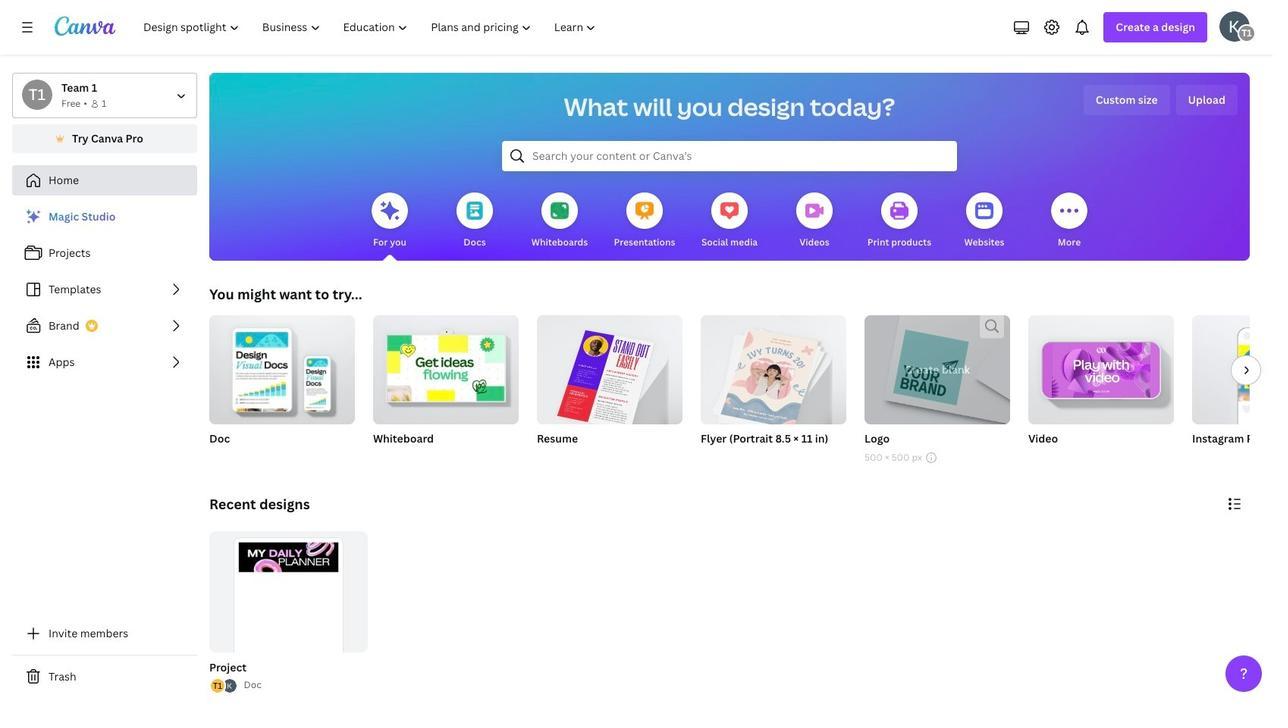 Task type: locate. For each thing, give the bounding box(es) containing it.
1 horizontal spatial list
[[209, 679, 238, 695]]

0 horizontal spatial team 1 element
[[22, 80, 52, 110]]

top level navigation element
[[134, 12, 610, 42]]

None search field
[[502, 141, 958, 171]]

team 1 element
[[1238, 24, 1256, 42], [22, 80, 52, 110]]

0 vertical spatial list
[[12, 202, 197, 378]]

group
[[209, 310, 355, 466], [209, 310, 355, 425], [373, 310, 519, 466], [373, 310, 519, 425], [537, 310, 683, 466], [537, 310, 683, 431], [701, 310, 847, 466], [701, 310, 847, 430], [865, 316, 1011, 466], [865, 316, 1011, 425], [1029, 316, 1175, 466], [1029, 316, 1175, 425], [1193, 316, 1275, 466], [1193, 316, 1275, 425], [206, 532, 368, 695], [209, 532, 368, 693]]

team 1 image
[[1238, 24, 1256, 42]]

1 horizontal spatial team 1 element
[[1238, 24, 1256, 42]]

Switch to another team button
[[12, 73, 197, 118]]

list
[[12, 202, 197, 378], [209, 679, 238, 695]]

team 1 image
[[22, 80, 52, 110]]

1 vertical spatial team 1 element
[[22, 80, 52, 110]]



Task type: describe. For each thing, give the bounding box(es) containing it.
1 vertical spatial list
[[209, 679, 238, 695]]

Search search field
[[533, 142, 927, 171]]

kendall parks image
[[1220, 11, 1250, 42]]

team 1 element inside switch to another team button
[[22, 80, 52, 110]]

0 vertical spatial team 1 element
[[1238, 24, 1256, 42]]

0 horizontal spatial list
[[12, 202, 197, 378]]



Task type: vqa. For each thing, say whether or not it's contained in the screenshot.
Reports
no



